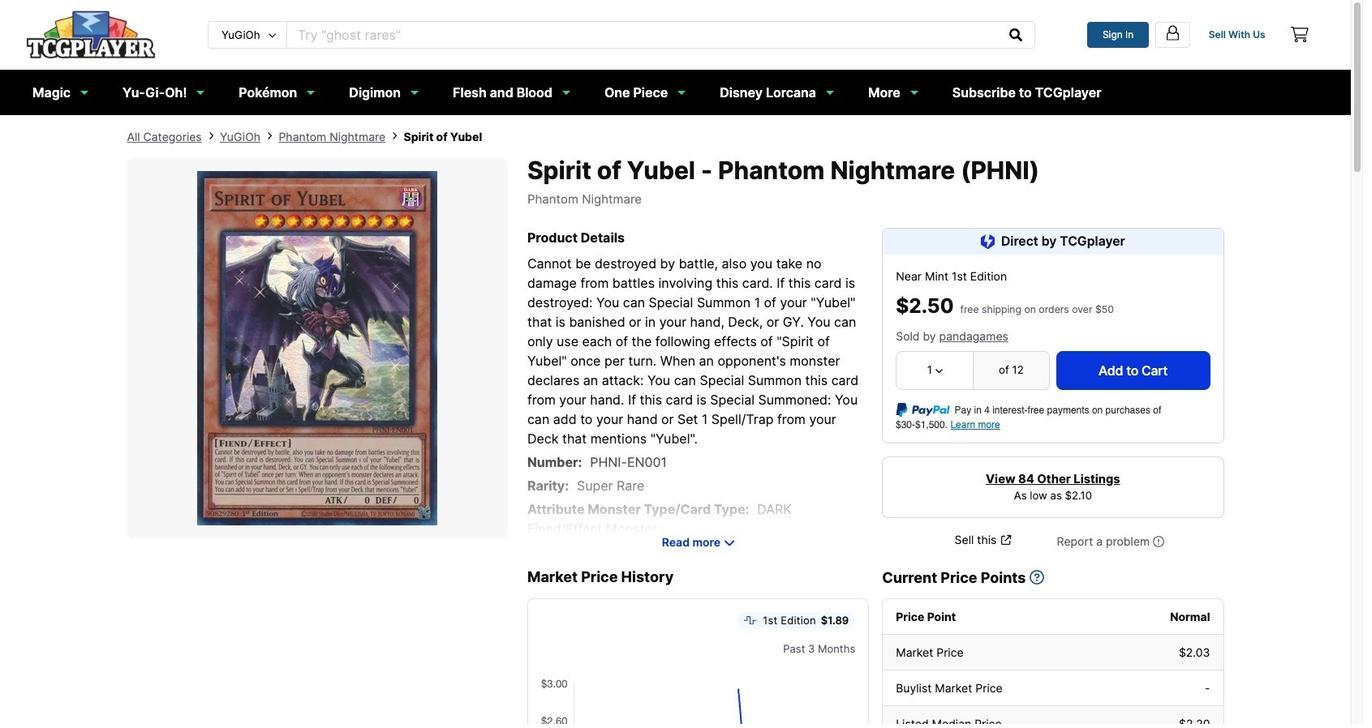 Task type: vqa. For each thing, say whether or not it's contained in the screenshot.
APPLICATION at the right bottom of page
no



Task type: describe. For each thing, give the bounding box(es) containing it.
view your shopping cart image
[[1291, 27, 1309, 43]]

3 angle right image from the left
[[392, 131, 397, 141]]

arrow up right from square image
[[1001, 535, 1011, 546]]

submit your search image
[[1010, 28, 1023, 41]]

1 angle right image from the left
[[208, 131, 213, 141]]



Task type: locate. For each thing, give the bounding box(es) containing it.
direct logo image
[[981, 235, 995, 249]]

0 horizontal spatial angle right image
[[208, 131, 213, 141]]

learn more about what price points are image
[[1029, 570, 1044, 585]]

1 horizontal spatial angle right image
[[267, 131, 272, 141]]

spirit of yubel-0 image
[[197, 171, 437, 526]]

angle right image
[[208, 131, 213, 141], [267, 131, 272, 141], [392, 131, 397, 141]]

user icon image
[[1164, 24, 1181, 41]]

chevron down image
[[725, 537, 735, 548]]

list
[[127, 128, 1224, 145]]

None text field
[[287, 22, 998, 48]]

2 horizontal spatial angle right image
[[392, 131, 397, 141]]

tcgplayer.com image
[[26, 10, 156, 59]]

2 angle right image from the left
[[267, 131, 272, 141]]

report a problem on this page image
[[1153, 536, 1164, 547]]



